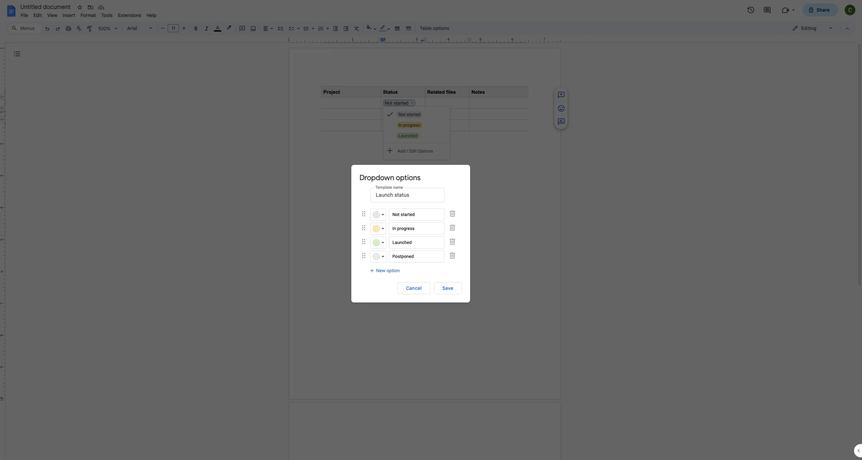 Task type: describe. For each thing, give the bounding box(es) containing it.
table
[[420, 25, 432, 31]]

none text field inside dropdown options dialog
[[370, 188, 444, 202]]

delete option image for 1st 'value' field from the bottom of the dropdown options dialog
[[448, 252, 456, 260]]

new
[[376, 268, 385, 273]]

not started button
[[383, 109, 450, 120]]

1 value field from the top
[[389, 209, 444, 221]]

table options button
[[417, 23, 452, 33]]

Menus field
[[8, 24, 42, 33]]

3 size image from the top
[[557, 118, 565, 126]]

options for table options
[[433, 25, 449, 31]]

save button
[[434, 282, 462, 294]]

edit
[[409, 148, 417, 154]]

template name
[[376, 185, 403, 190]]

drag image for 4th 'value' field from the bottom of the dropdown options dialog
[[360, 210, 368, 218]]

cancel
[[406, 285, 422, 291]]

table options
[[420, 25, 449, 31]]

not
[[399, 112, 406, 117]]

4 value field from the top
[[389, 251, 444, 263]]

in progress button
[[383, 120, 450, 130]]

main toolbar
[[41, 0, 453, 314]]

dropdown options application
[[0, 0, 862, 461]]

launched button
[[383, 130, 450, 141]]

started
[[407, 112, 420, 117]]

Rename text field
[[18, 3, 75, 11]]

menu bar inside menu bar banner
[[18, 9, 159, 20]]

in
[[399, 123, 402, 128]]

drag image for 3rd 'value' field from the bottom
[[360, 224, 368, 232]]

cancel button
[[398, 282, 430, 294]]



Task type: locate. For each thing, give the bounding box(es) containing it.
share. private to only me. image
[[808, 7, 814, 13]]

launched
[[399, 133, 417, 138]]

1 size image from the top
[[557, 91, 565, 99]]

options up name
[[396, 173, 421, 182]]

2 drag image from the top
[[360, 252, 368, 260]]

1 vertical spatial delete option image
[[448, 238, 456, 246]]

2 value field from the top
[[389, 223, 444, 235]]

0 vertical spatial delete option image
[[448, 224, 456, 232]]

options for dropdown options
[[396, 173, 421, 182]]

delete option image for 4th 'value' field from the bottom of the dropdown options dialog
[[448, 210, 456, 218]]

options right 'table'
[[433, 25, 449, 31]]

size image
[[557, 91, 565, 99], [557, 104, 565, 112], [557, 118, 565, 126]]

0 vertical spatial options
[[433, 25, 449, 31]]

drag image for 2nd 'value' field from the bottom of the dropdown options dialog
[[360, 238, 368, 246]]

2 delete option image from the top
[[448, 238, 456, 246]]

0 vertical spatial drag image
[[360, 210, 368, 218]]

1 vertical spatial size image
[[557, 104, 565, 112]]

progress
[[403, 123, 420, 128]]

1 vertical spatial delete option image
[[448, 252, 456, 260]]

1 vertical spatial options
[[396, 173, 421, 182]]

1 vertical spatial drag image
[[360, 252, 368, 260]]

dropdown options dialog
[[351, 165, 470, 303]]

new option
[[376, 268, 400, 273]]

menu bar banner
[[0, 0, 862, 461]]

2 drag image from the top
[[360, 238, 368, 246]]

not started
[[399, 112, 420, 117]]

1 delete option image from the top
[[448, 210, 456, 218]]

options inside button
[[433, 25, 449, 31]]

in progress
[[399, 123, 420, 128]]

1 horizontal spatial options
[[433, 25, 449, 31]]

save
[[442, 285, 453, 291]]

1 vertical spatial drag image
[[360, 238, 368, 246]]

delete option image
[[448, 224, 456, 232], [448, 238, 456, 246]]

option
[[387, 268, 400, 273]]

0 horizontal spatial options
[[396, 173, 421, 182]]

options inside heading
[[396, 173, 421, 182]]

None text field
[[370, 188, 444, 202]]

Star checkbox
[[75, 3, 85, 12]]

2 vertical spatial size image
[[557, 118, 565, 126]]

template
[[376, 185, 392, 190]]

1 delete option image from the top
[[448, 224, 456, 232]]

drag image
[[360, 224, 368, 232], [360, 238, 368, 246]]

3 value field from the top
[[389, 237, 444, 249]]

menu bar
[[18, 9, 159, 20]]

dropdown options heading
[[360, 173, 426, 183]]

1 drag image from the top
[[360, 210, 368, 218]]

0 vertical spatial delete option image
[[448, 210, 456, 218]]

1 drag image from the top
[[360, 224, 368, 232]]

options
[[433, 25, 449, 31], [396, 173, 421, 182]]

drag image for 1st 'value' field from the bottom of the dropdown options dialog
[[360, 252, 368, 260]]

dropdown
[[360, 173, 394, 182]]

name
[[393, 185, 403, 190]]

add new item element
[[369, 268, 401, 274]]

2 delete option image from the top
[[448, 252, 456, 260]]

dropdown options
[[360, 173, 421, 182]]

0 vertical spatial drag image
[[360, 224, 368, 232]]

add / edit options button
[[383, 145, 450, 157]]

drag image
[[360, 210, 368, 218], [360, 252, 368, 260]]

Value field
[[389, 209, 444, 221], [389, 223, 444, 235], [389, 237, 444, 249], [389, 251, 444, 263]]

options
[[418, 148, 433, 154]]

delete option image
[[448, 210, 456, 218], [448, 252, 456, 260]]

/
[[407, 148, 408, 154]]

2 size image from the top
[[557, 104, 565, 112]]

add / edit options
[[398, 148, 433, 154]]

add
[[398, 148, 406, 154]]

0 vertical spatial size image
[[557, 91, 565, 99]]



Task type: vqa. For each thing, say whether or not it's contained in the screenshot.
Table options
yes



